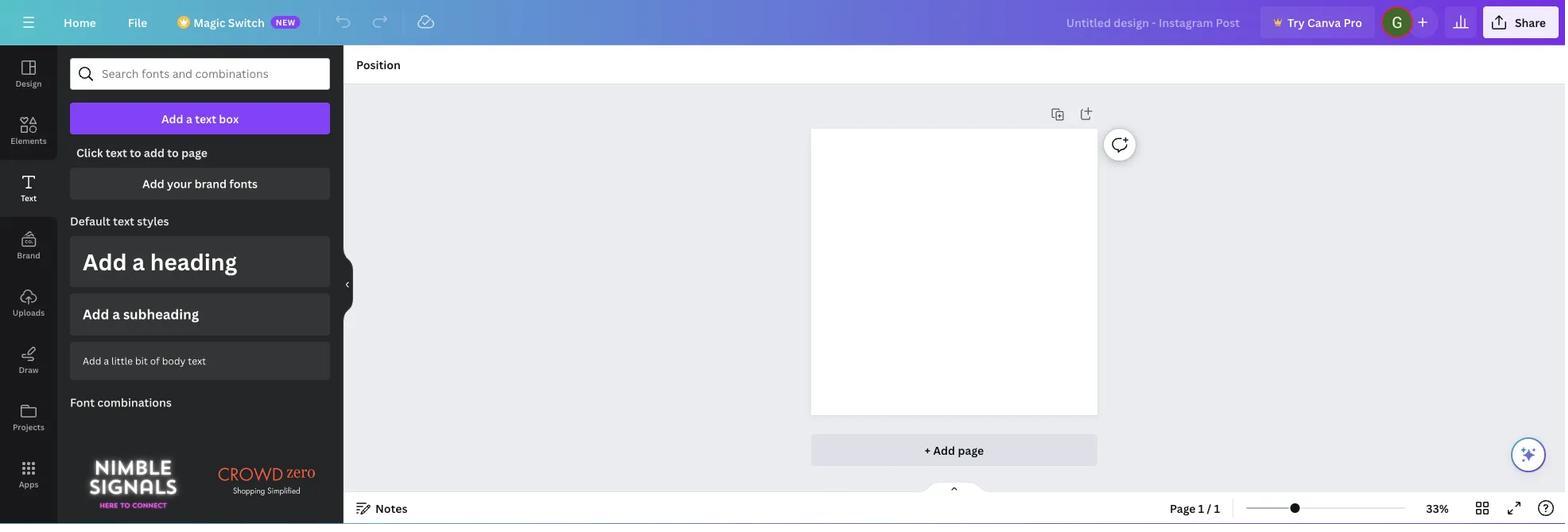 Task type: locate. For each thing, give the bounding box(es) containing it.
font
[[70, 395, 95, 410]]

text right body
[[188, 354, 206, 367]]

page up add your brand fonts
[[181, 145, 208, 160]]

1 1 from the left
[[1199, 501, 1205, 516]]

33%
[[1427, 501, 1449, 516]]

uploads button
[[0, 274, 57, 332]]

draw
[[19, 364, 39, 375]]

text left styles
[[113, 214, 134, 229]]

33% button
[[1412, 496, 1464, 521]]

a for subheading
[[112, 305, 120, 323]]

0 vertical spatial page
[[181, 145, 208, 160]]

draw button
[[0, 332, 57, 389]]

hide image
[[343, 247, 353, 323]]

text right click
[[106, 145, 127, 160]]

body
[[162, 354, 186, 367]]

+ add page button
[[811, 434, 1098, 466]]

add down default
[[83, 247, 127, 277]]

add your brand fonts
[[142, 176, 258, 191]]

position
[[356, 57, 401, 72]]

1 horizontal spatial page
[[958, 443, 984, 458]]

0 horizontal spatial page
[[181, 145, 208, 160]]

try canva pro
[[1288, 15, 1363, 30]]

0 horizontal spatial 1
[[1199, 501, 1205, 516]]

text
[[195, 111, 216, 126], [106, 145, 127, 160], [113, 214, 134, 229], [188, 354, 206, 367]]

2 1 from the left
[[1215, 501, 1220, 516]]

add inside 'button'
[[161, 111, 183, 126]]

1 horizontal spatial 1
[[1215, 501, 1220, 516]]

text inside 'button'
[[195, 111, 216, 126]]

add inside button
[[934, 443, 956, 458]]

notes
[[376, 501, 408, 516]]

1 to from the left
[[130, 145, 141, 160]]

canva
[[1308, 15, 1342, 30]]

add left 'little'
[[83, 354, 101, 367]]

1 horizontal spatial to
[[167, 145, 179, 160]]

a left subheading
[[112, 305, 120, 323]]

position button
[[350, 52, 407, 77]]

font combinations
[[70, 395, 172, 410]]

share
[[1515, 15, 1547, 30]]

add your brand fonts button
[[70, 168, 330, 200]]

click
[[76, 145, 103, 160]]

2 to from the left
[[167, 145, 179, 160]]

page
[[181, 145, 208, 160], [958, 443, 984, 458]]

projects
[[13, 422, 45, 432]]

side panel tab list
[[0, 45, 57, 504]]

share button
[[1484, 6, 1559, 38]]

Search fonts and combinations search field
[[102, 59, 298, 89]]

to
[[130, 145, 141, 160], [167, 145, 179, 160]]

1 vertical spatial page
[[958, 443, 984, 458]]

little
[[111, 354, 133, 367]]

add left subheading
[[83, 305, 109, 323]]

elements
[[11, 135, 47, 146]]

to right add at left
[[167, 145, 179, 160]]

1 left /
[[1199, 501, 1205, 516]]

0 horizontal spatial to
[[130, 145, 141, 160]]

a down styles
[[132, 247, 145, 277]]

1
[[1199, 501, 1205, 516], [1215, 501, 1220, 516]]

switch
[[228, 15, 265, 30]]

+ add page
[[925, 443, 984, 458]]

brand
[[17, 250, 40, 261]]

text button
[[0, 160, 57, 217]]

try
[[1288, 15, 1305, 30]]

add left your
[[142, 176, 164, 191]]

brand
[[195, 176, 227, 191]]

add for add a subheading
[[83, 305, 109, 323]]

pro
[[1344, 15, 1363, 30]]

a
[[186, 111, 192, 126], [132, 247, 145, 277], [112, 305, 120, 323], [104, 354, 109, 367]]

a inside 'button'
[[186, 111, 192, 126]]

heading
[[150, 247, 237, 277]]

projects button
[[0, 389, 57, 446]]

text left box
[[195, 111, 216, 126]]

add up add at left
[[161, 111, 183, 126]]

page up show pages image
[[958, 443, 984, 458]]

a left 'little'
[[104, 354, 109, 367]]

to left add at left
[[130, 145, 141, 160]]

add
[[161, 111, 183, 126], [142, 176, 164, 191], [83, 247, 127, 277], [83, 305, 109, 323], [83, 354, 101, 367], [934, 443, 956, 458]]

1 right /
[[1215, 501, 1220, 516]]

a left box
[[186, 111, 192, 126]]

add right +
[[934, 443, 956, 458]]

click text to add to page
[[76, 145, 208, 160]]

add a heading button
[[70, 236, 330, 287]]

uploads
[[13, 307, 45, 318]]

add a little bit of body text
[[83, 354, 206, 367]]

magic switch
[[193, 15, 265, 30]]

design
[[15, 78, 42, 89]]

brand button
[[0, 217, 57, 274]]



Task type: vqa. For each thing, say whether or not it's contained in the screenshot.
Search fonts and combinations Search Box
yes



Task type: describe. For each thing, give the bounding box(es) containing it.
try canva pro button
[[1261, 6, 1375, 38]]

file
[[128, 15, 147, 30]]

subheading
[[123, 305, 199, 323]]

add for add your brand fonts
[[142, 176, 164, 191]]

add
[[144, 145, 165, 160]]

text inside button
[[188, 354, 206, 367]]

fonts
[[229, 176, 258, 191]]

your
[[167, 176, 192, 191]]

add for add a text box
[[161, 111, 183, 126]]

bit
[[135, 354, 148, 367]]

add a text box button
[[70, 103, 330, 134]]

+
[[925, 443, 931, 458]]

main menu bar
[[0, 0, 1566, 45]]

add a subheading
[[83, 305, 199, 323]]

add a heading
[[83, 247, 237, 277]]

add for add a heading
[[83, 247, 127, 277]]

of
[[150, 354, 160, 367]]

box
[[219, 111, 239, 126]]

apps
[[19, 479, 38, 490]]

styles
[[137, 214, 169, 229]]

default text styles
[[70, 214, 169, 229]]

new
[[276, 17, 296, 27]]

add for add a little bit of body text
[[83, 354, 101, 367]]

page 1 / 1
[[1170, 501, 1220, 516]]

show pages image
[[917, 481, 993, 494]]

home link
[[51, 6, 109, 38]]

Design title text field
[[1054, 6, 1255, 38]]

page inside button
[[958, 443, 984, 458]]

notes button
[[350, 496, 414, 521]]

design button
[[0, 45, 57, 103]]

home
[[64, 15, 96, 30]]

canva assistant image
[[1520, 446, 1539, 465]]

text
[[21, 193, 37, 203]]

file button
[[115, 6, 160, 38]]

combinations
[[97, 395, 172, 410]]

a for heading
[[132, 247, 145, 277]]

elements button
[[0, 103, 57, 160]]

page
[[1170, 501, 1196, 516]]

default
[[70, 214, 110, 229]]

a for little
[[104, 354, 109, 367]]

/
[[1207, 501, 1212, 516]]

add a little bit of body text button
[[70, 342, 330, 380]]

magic
[[193, 15, 226, 30]]

a for text
[[186, 111, 192, 126]]

add a text box
[[161, 111, 239, 126]]

add a subheading button
[[70, 294, 330, 336]]

apps button
[[0, 446, 57, 504]]



